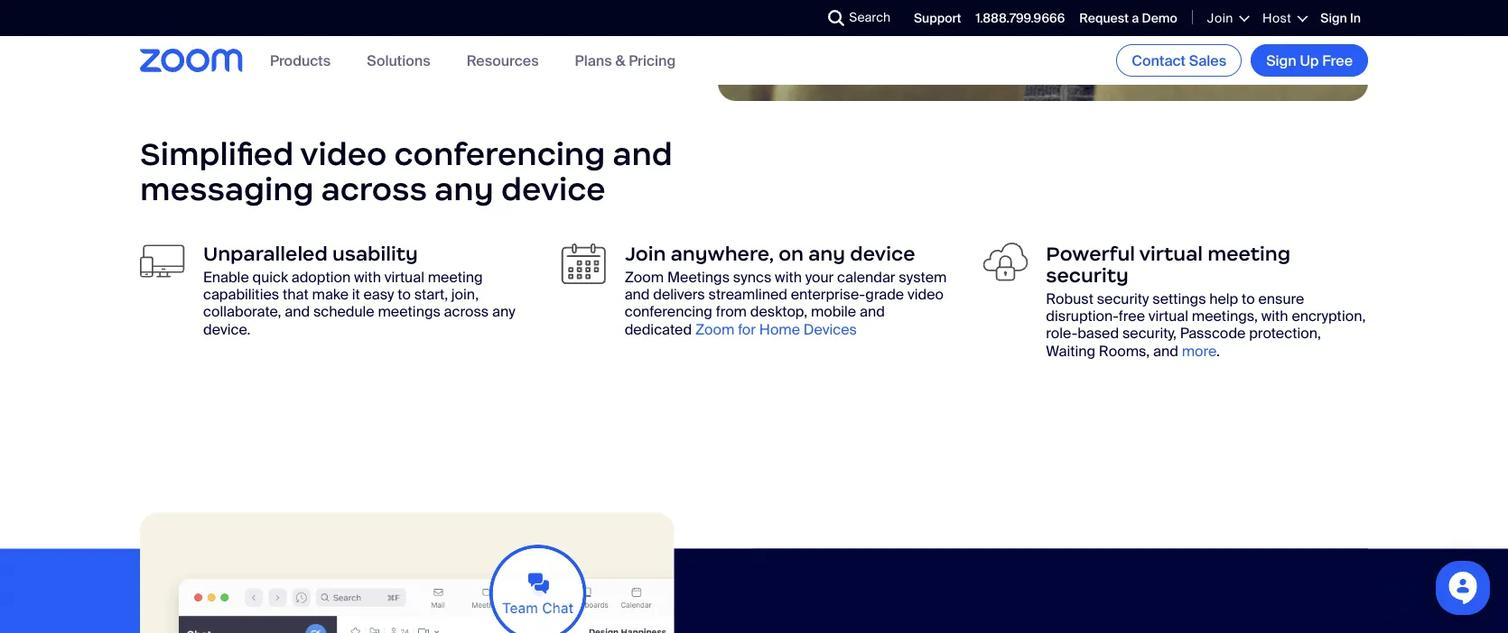 Task type: describe. For each thing, give the bounding box(es) containing it.
and inside robust security settings help to ensure disruption-free virtual meetings, with encryption, role-based security, passcode protection, waiting rooms, and
[[1153, 342, 1178, 361]]

virtual inside powerful virtual meeting security
[[1139, 241, 1203, 266]]

role-
[[1046, 324, 1077, 343]]

from
[[716, 303, 747, 322]]

sign in link
[[1321, 10, 1361, 27]]

sign up free
[[1266, 51, 1353, 70]]

free
[[1322, 51, 1353, 70]]

based
[[1077, 324, 1119, 343]]

with inside unparalleled usability enable quick adoption with virtual meeting capabilities that make it easy to start, join, collaborate, and schedule meetings across any device.
[[354, 268, 381, 287]]

support
[[914, 10, 961, 27]]

enable
[[203, 268, 249, 287]]

1.888.799.9666 link
[[976, 10, 1065, 27]]

with inside robust security settings help to ensure disruption-free virtual meetings, with encryption, role-based security, passcode protection, waiting rooms, and
[[1261, 307, 1288, 326]]

sign for sign in
[[1321, 10, 1347, 27]]

contact sales
[[1132, 51, 1226, 70]]

on
[[779, 241, 804, 266]]

device.
[[203, 320, 251, 339]]

free
[[1119, 307, 1145, 326]]

meeting inside powerful virtual meeting security
[[1207, 241, 1291, 266]]

pricing
[[629, 51, 676, 70]]

zoom for zoom meetings syncs with your calendar system and delivers streamlined enterprise-grade video conferencing from desktop, mobile and dedicated
[[625, 268, 664, 287]]

cloud security image
[[983, 243, 1028, 281]]

request a demo link
[[1079, 10, 1177, 27]]

simplified video conferencing and messaging across any device
[[140, 135, 673, 209]]

protection,
[[1249, 324, 1321, 343]]

collaborate,
[[203, 303, 281, 322]]

anywhere,
[[671, 241, 774, 266]]

it
[[352, 285, 360, 304]]

request a demo
[[1079, 10, 1177, 27]]

sign up free link
[[1251, 44, 1368, 77]]

your
[[805, 268, 834, 287]]

plans
[[575, 51, 612, 70]]

host button
[[1262, 10, 1306, 27]]

robust security settings help to ensure disruption-free virtual meetings, with encryption, role-based security, passcode protection, waiting rooms, and
[[1046, 290, 1366, 361]]

zoom for zoom for home devices
[[695, 320, 734, 339]]

sales
[[1189, 51, 1226, 70]]

syncs
[[733, 268, 771, 287]]

quick
[[252, 268, 288, 287]]

make
[[312, 285, 349, 304]]

devices
[[803, 320, 857, 339]]

security inside powerful virtual meeting security
[[1046, 263, 1129, 287]]

schedule
[[313, 303, 374, 322]]

grade
[[865, 285, 904, 304]]

security,
[[1122, 324, 1177, 343]]

more .
[[1182, 342, 1220, 361]]

meetings,
[[1192, 307, 1258, 326]]

enterprise-
[[791, 285, 865, 304]]

plans & pricing
[[575, 51, 676, 70]]

zoom logo image
[[140, 49, 243, 72]]

system
[[899, 268, 947, 287]]

calendar
[[837, 268, 895, 287]]

start,
[[414, 285, 448, 304]]

in
[[1350, 10, 1361, 27]]

for
[[738, 320, 756, 339]]

mobile
[[811, 303, 856, 322]]

simplified
[[140, 135, 294, 174]]

&
[[615, 51, 625, 70]]

resources button
[[467, 51, 539, 70]]

that
[[283, 285, 309, 304]]

easy
[[364, 285, 394, 304]]

solutions button
[[367, 51, 430, 70]]

1.888.799.9666
[[976, 10, 1065, 27]]

solutions
[[367, 51, 430, 70]]

and inside simplified video conferencing and messaging across any device
[[613, 135, 673, 174]]

across inside unparalleled usability enable quick adoption with virtual meeting capabilities that make it easy to start, join, collaborate, and schedule meetings across any device.
[[444, 303, 489, 322]]

ensure
[[1258, 290, 1304, 309]]

join for join dropdown button
[[1207, 10, 1233, 27]]



Task type: locate. For each thing, give the bounding box(es) containing it.
conferencing inside zoom meetings syncs with your calendar system and delivers streamlined enterprise-grade video conferencing from desktop, mobile and dedicated
[[625, 303, 712, 322]]

demo
[[1142, 10, 1177, 27]]

resources
[[467, 51, 539, 70]]

device
[[501, 169, 605, 209], [850, 241, 915, 266]]

0 horizontal spatial video
[[300, 135, 387, 174]]

0 vertical spatial zoom
[[625, 268, 664, 287]]

0 horizontal spatial conferencing
[[394, 135, 605, 174]]

video
[[300, 135, 387, 174], [907, 285, 944, 304]]

to inside robust security settings help to ensure disruption-free virtual meetings, with encryption, role-based security, passcode protection, waiting rooms, and
[[1242, 290, 1255, 309]]

powerful
[[1046, 241, 1135, 266]]

capabilities
[[203, 285, 279, 304]]

messaging
[[140, 169, 314, 209]]

2 vertical spatial virtual
[[1148, 307, 1188, 326]]

zoom inside zoom meetings syncs with your calendar system and delivers streamlined enterprise-grade video conferencing from desktop, mobile and dedicated
[[625, 268, 664, 287]]

device up calendar
[[850, 241, 915, 266]]

desktop and mobile image
[[140, 243, 185, 280]]

0 vertical spatial meeting
[[1207, 241, 1291, 266]]

with right meetings, at right
[[1261, 307, 1288, 326]]

contact sales link
[[1116, 44, 1242, 77]]

home
[[759, 320, 800, 339]]

search image
[[828, 10, 845, 26], [828, 10, 845, 26]]

powerful virtual meeting security
[[1046, 241, 1291, 287]]

0 horizontal spatial meeting
[[428, 268, 483, 287]]

across up usability
[[321, 169, 427, 209]]

device inside simplified video conferencing and messaging across any device
[[501, 169, 605, 209]]

to inside unparalleled usability enable quick adoption with virtual meeting capabilities that make it easy to start, join, collaborate, and schedule meetings across any device.
[[398, 285, 411, 304]]

1 vertical spatial sign
[[1266, 51, 1297, 70]]

with
[[354, 268, 381, 287], [775, 268, 802, 287], [1261, 307, 1288, 326]]

0 vertical spatial join
[[1207, 10, 1233, 27]]

0 horizontal spatial zoom
[[625, 268, 664, 287]]

1 vertical spatial across
[[444, 303, 489, 322]]

2 vertical spatial any
[[492, 303, 515, 322]]

sign
[[1321, 10, 1347, 27], [1266, 51, 1297, 70]]

zoom for home devices
[[695, 320, 857, 339]]

search
[[849, 9, 890, 26]]

0 horizontal spatial sign
[[1266, 51, 1297, 70]]

passcode
[[1180, 324, 1246, 343]]

rooms,
[[1099, 342, 1150, 361]]

join button
[[1207, 10, 1248, 27]]

.
[[1216, 342, 1220, 361]]

join up delivers
[[625, 241, 666, 266]]

security
[[1046, 263, 1129, 287], [1097, 290, 1149, 309]]

dedicated
[[625, 320, 692, 339]]

a
[[1132, 10, 1139, 27]]

and
[[613, 135, 673, 174], [625, 285, 650, 304], [285, 303, 310, 322], [860, 303, 885, 322], [1153, 342, 1178, 361]]

support link
[[914, 10, 961, 27]]

1 vertical spatial join
[[625, 241, 666, 266]]

1 vertical spatial video
[[907, 285, 944, 304]]

join for join anywhere, on any device
[[625, 241, 666, 266]]

with down usability
[[354, 268, 381, 287]]

conferencing inside simplified video conferencing and messaging across any device
[[394, 135, 605, 174]]

across inside simplified video conferencing and messaging across any device
[[321, 169, 427, 209]]

meetings
[[667, 268, 730, 287]]

1 vertical spatial zoom
[[695, 320, 734, 339]]

security up based
[[1097, 290, 1149, 309]]

0 horizontal spatial device
[[501, 169, 605, 209]]

desktop,
[[750, 303, 807, 322]]

adoption
[[291, 268, 351, 287]]

meeting inside unparalleled usability enable quick adoption with virtual meeting capabilities that make it easy to start, join, collaborate, and schedule meetings across any device.
[[428, 268, 483, 287]]

1 vertical spatial any
[[808, 241, 845, 266]]

to right easy
[[398, 285, 411, 304]]

streamlined
[[708, 285, 787, 304]]

zoom up dedicated
[[625, 268, 664, 287]]

products
[[270, 51, 331, 70]]

to right 'help'
[[1242, 290, 1255, 309]]

robust
[[1046, 290, 1093, 309]]

device up calendar icon in the top left of the page
[[501, 169, 605, 209]]

plans & pricing link
[[575, 51, 676, 70]]

sign for sign up free
[[1266, 51, 1297, 70]]

1 horizontal spatial video
[[907, 285, 944, 304]]

virtual inside unparalleled usability enable quick adoption with virtual meeting capabilities that make it easy to start, join, collaborate, and schedule meetings across any device.
[[384, 268, 424, 287]]

video inside simplified video conferencing and messaging across any device
[[300, 135, 387, 174]]

0 vertical spatial any
[[435, 169, 494, 209]]

security up robust
[[1046, 263, 1129, 287]]

meeting
[[1207, 241, 1291, 266], [428, 268, 483, 287]]

across right meetings
[[444, 303, 489, 322]]

1 vertical spatial conferencing
[[625, 303, 712, 322]]

disruption-
[[1046, 307, 1119, 326]]

any
[[435, 169, 494, 209], [808, 241, 845, 266], [492, 303, 515, 322]]

0 vertical spatial across
[[321, 169, 427, 209]]

0 horizontal spatial to
[[398, 285, 411, 304]]

1 horizontal spatial conferencing
[[625, 303, 712, 322]]

1 vertical spatial meeting
[[428, 268, 483, 287]]

2 horizontal spatial with
[[1261, 307, 1288, 326]]

more link
[[1182, 342, 1216, 361]]

1 horizontal spatial sign
[[1321, 10, 1347, 27]]

contact
[[1132, 51, 1186, 70]]

sign left in
[[1321, 10, 1347, 27]]

virtual up meetings
[[384, 268, 424, 287]]

zoom left for
[[695, 320, 734, 339]]

security inside robust security settings help to ensure disruption-free virtual meetings, with encryption, role-based security, passcode protection, waiting rooms, and
[[1097, 290, 1149, 309]]

to
[[398, 285, 411, 304], [1242, 290, 1255, 309]]

across
[[321, 169, 427, 209], [444, 303, 489, 322]]

0 horizontal spatial join
[[625, 241, 666, 266]]

1 horizontal spatial zoom
[[695, 320, 734, 339]]

waiting
[[1046, 342, 1095, 361]]

1 vertical spatial virtual
[[384, 268, 424, 287]]

0 vertical spatial video
[[300, 135, 387, 174]]

1 horizontal spatial join
[[1207, 10, 1233, 27]]

zoom for home devices link
[[695, 320, 857, 339]]

join
[[1207, 10, 1233, 27], [625, 241, 666, 266]]

join anywhere, on any device
[[625, 241, 915, 266]]

meeting up 'help'
[[1207, 241, 1291, 266]]

meeting up meetings
[[428, 268, 483, 287]]

virtual right free
[[1148, 307, 1188, 326]]

virtual up "settings"
[[1139, 241, 1203, 266]]

sign in
[[1321, 10, 1361, 27]]

up
[[1300, 51, 1319, 70]]

help
[[1209, 290, 1238, 309]]

sign left up at top right
[[1266, 51, 1297, 70]]

products button
[[270, 51, 331, 70]]

zoom meetings syncs with your calendar system and delivers streamlined enterprise-grade video conferencing from desktop, mobile and dedicated
[[625, 268, 947, 339]]

calendar icon image
[[561, 243, 607, 285]]

join,
[[451, 285, 479, 304]]

more
[[1182, 342, 1216, 361]]

1 vertical spatial security
[[1097, 290, 1149, 309]]

any inside unparalleled usability enable quick adoption with virtual meeting capabilities that make it easy to start, join, collaborate, and schedule meetings across any device.
[[492, 303, 515, 322]]

conferencing
[[394, 135, 605, 174], [625, 303, 712, 322]]

settings
[[1153, 290, 1206, 309]]

encryption,
[[1292, 307, 1366, 326]]

0 vertical spatial sign
[[1321, 10, 1347, 27]]

with down 'on'
[[775, 268, 802, 287]]

1 horizontal spatial meeting
[[1207, 241, 1291, 266]]

1 horizontal spatial with
[[775, 268, 802, 287]]

host
[[1262, 10, 1292, 27]]

virtual inside robust security settings help to ensure disruption-free virtual meetings, with encryption, role-based security, passcode protection, waiting rooms, and
[[1148, 307, 1188, 326]]

1 horizontal spatial to
[[1242, 290, 1255, 309]]

unparalleled usability enable quick adoption with virtual meeting capabilities that make it easy to start, join, collaborate, and schedule meetings across any device.
[[203, 241, 515, 339]]

0 vertical spatial conferencing
[[394, 135, 605, 174]]

0 horizontal spatial with
[[354, 268, 381, 287]]

zoom
[[625, 268, 664, 287], [695, 320, 734, 339]]

usability
[[332, 241, 418, 266]]

0 horizontal spatial across
[[321, 169, 427, 209]]

1 vertical spatial device
[[850, 241, 915, 266]]

0 vertical spatial virtual
[[1139, 241, 1203, 266]]

1 horizontal spatial device
[[850, 241, 915, 266]]

with inside zoom meetings syncs with your calendar system and delivers streamlined enterprise-grade video conferencing from desktop, mobile and dedicated
[[775, 268, 802, 287]]

0 vertical spatial device
[[501, 169, 605, 209]]

and inside unparalleled usability enable quick adoption with virtual meeting capabilities that make it easy to start, join, collaborate, and schedule meetings across any device.
[[285, 303, 310, 322]]

0 vertical spatial security
[[1046, 263, 1129, 287]]

video inside zoom meetings syncs with your calendar system and delivers streamlined enterprise-grade video conferencing from desktop, mobile and dedicated
[[907, 285, 944, 304]]

any inside simplified video conferencing and messaging across any device
[[435, 169, 494, 209]]

1 horizontal spatial across
[[444, 303, 489, 322]]

meetings
[[378, 303, 441, 322]]

request
[[1079, 10, 1129, 27]]

join up sales
[[1207, 10, 1233, 27]]

delivers
[[653, 285, 705, 304]]

unparalleled
[[203, 241, 328, 266]]



Task type: vqa. For each thing, say whether or not it's contained in the screenshot.
the topmost Join
yes



